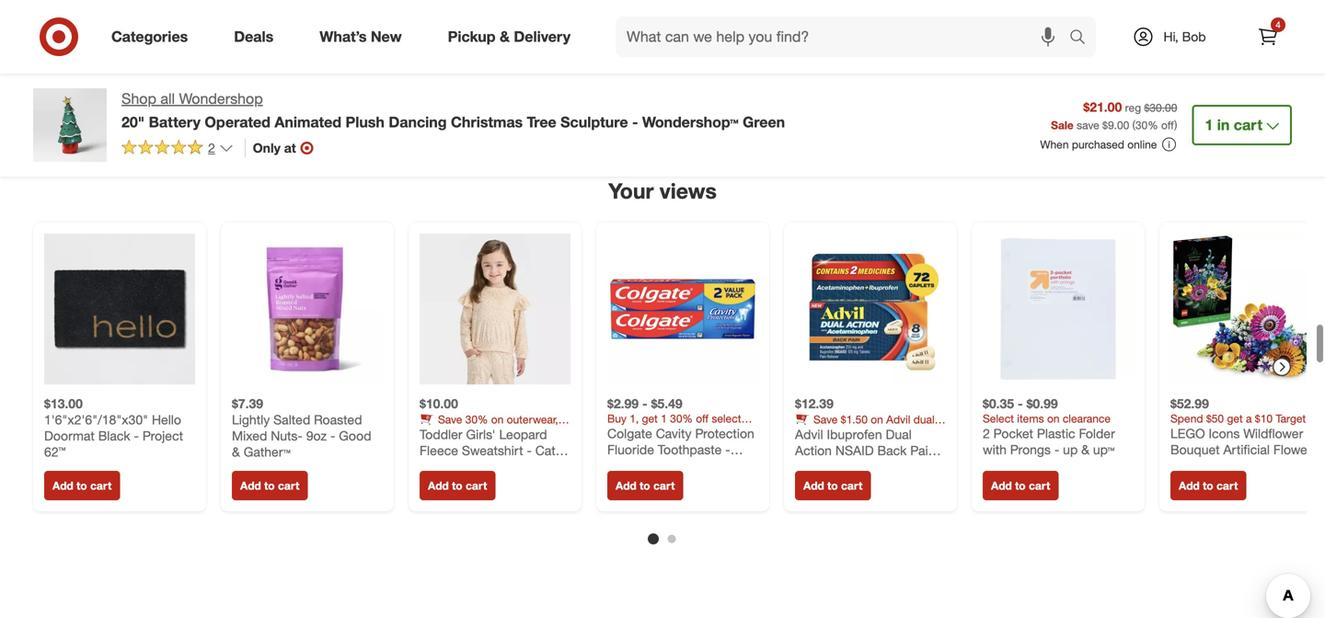 Task type: vqa. For each thing, say whether or not it's contained in the screenshot.
the topmost $19.99
no



Task type: locate. For each thing, give the bounding box(es) containing it.
image of 20" battery operated animated plush dancing christmas tree sculpture - wondershop™ green image
[[33, 88, 107, 162]]

1 add to cart from the left
[[52, 479, 112, 493]]

& right "pickup"
[[500, 28, 510, 46]]

christmas
[[102, 86, 169, 104], [1063, 86, 1130, 104], [451, 113, 523, 131]]

add down jack™
[[428, 479, 449, 493]]

advil
[[887, 413, 911, 427], [795, 427, 824, 443]]

1 vertical spatial 2
[[983, 426, 990, 442]]

tree up %
[[1134, 86, 1162, 104]]

0 horizontal spatial advil
[[795, 427, 824, 443]]

pain
[[911, 443, 936, 459]]

battery
[[149, 113, 201, 131]]

1 horizontal spatial tree
[[1134, 86, 1162, 104]]

add to cart down beige at left
[[428, 479, 487, 493]]

colgate
[[608, 426, 653, 442]]

5 add from the left
[[804, 479, 825, 493]]

items
[[1018, 412, 1045, 426]]

4
[[1276, 19, 1281, 30]]

pickup
[[448, 28, 496, 46]]

to
[[76, 479, 87, 493], [264, 479, 275, 493], [452, 479, 463, 493], [640, 479, 651, 493], [828, 479, 838, 493], [1016, 479, 1026, 493], [1203, 479, 1214, 493]]

3 add to cart button from the left
[[420, 471, 496, 501]]

animated
[[275, 113, 342, 131]]

0 horizontal spatial christmas
[[102, 86, 169, 104]]

to down the regular
[[640, 479, 651, 493]]

1 add to cart button from the left
[[44, 471, 120, 501]]

1 horizontal spatial advil
[[887, 413, 911, 427]]

- inside shop all wondershop 20" battery operated animated plush dancing christmas tree sculpture - wondershop™ green
[[632, 113, 638, 131]]

2 horizontal spatial christmas
[[1063, 86, 1130, 104]]

add for advil ibuprofen dual action nsaid back pain reliever caplet - 72ct
[[804, 479, 825, 493]]

6 add from the left
[[992, 479, 1012, 493]]

advil down $12.39
[[795, 427, 824, 443]]

- left cat
[[527, 443, 532, 459]]

add down gather™
[[240, 479, 261, 493]]

- left 72ct
[[886, 459, 891, 475]]

1 add from the left
[[52, 479, 73, 493]]

add to cart button for advil ibuprofen dual action nsaid back pain reliever caplet - 72ct
[[795, 471, 871, 501]]

wondershop
[[179, 90, 263, 108]]

$21.00 reg $30.00 sale save $ 9.00 ( 30 % off )
[[1052, 99, 1178, 132]]

lightly salted roasted mixed nuts- 9oz - good & gather™ image
[[232, 234, 383, 385]]

to down prongs
[[1016, 479, 1026, 493]]

add to cart button down gather™
[[232, 471, 308, 501]]

add to cart down the 62™
[[52, 479, 112, 493]]

cart down the regular
[[654, 479, 675, 493]]

cart down black
[[90, 479, 112, 493]]

sweatshirt
[[462, 443, 523, 459]]

lightly
[[232, 412, 270, 428]]

caplet
[[845, 459, 883, 475]]

to for advil ibuprofen dual action nsaid back pain reliever caplet - 72ct
[[828, 479, 838, 493]]

toothpaste
[[658, 442, 722, 458]]

add for lightly salted roasted mixed nuts- 9oz - good & gather™
[[240, 479, 261, 493]]

ibuprofen
[[827, 427, 883, 443]]

deals link
[[218, 17, 297, 57]]

to for 2 pocket plastic folder with prongs - up & up™
[[1016, 479, 1026, 493]]

add to cart button for toddler girls' leopard fleece sweatshirt - cat & jack™ beige
[[420, 471, 496, 501]]

dancing
[[389, 113, 447, 131]]

to down doormat
[[76, 479, 87, 493]]

- right $2.99
[[643, 396, 648, 412]]

add for 1'6"x2'6"/18"x30" hello doormat black - project 62™
[[52, 479, 73, 493]]

only
[[253, 140, 281, 156]]

add to cart button down action
[[795, 471, 871, 501]]

7 add to cart from the left
[[1179, 479, 1239, 493]]

1 horizontal spatial christmas
[[451, 113, 523, 131]]

6 add to cart from the left
[[992, 479, 1051, 493]]

0 vertical spatial tree
[[1134, 86, 1162, 104]]

add to cart down prongs
[[992, 479, 1051, 493]]

3 add from the left
[[428, 479, 449, 493]]

clearance
[[1063, 412, 1111, 426]]

to down gather™
[[264, 479, 275, 493]]

& right cat
[[559, 443, 567, 459]]

advil left the 'dual'
[[887, 413, 911, 427]]

add to cart button for lightly salted roasted mixed nuts- 9oz - good & gather™
[[232, 471, 308, 501]]

& inside christmas tree stands & skirts 'link'
[[1216, 86, 1225, 104]]

7 add from the left
[[1179, 479, 1200, 493]]

doormat
[[44, 428, 95, 444]]

20"
[[122, 113, 145, 131]]

cart down prongs
[[1029, 479, 1051, 493]]

3 to from the left
[[452, 479, 463, 493]]

5 add to cart button from the left
[[795, 471, 871, 501]]

jack™
[[420, 459, 453, 475]]

cart for colgate cavity protection fluoride toothpaste - great regular flavor
[[654, 479, 675, 493]]

cart down beige at left
[[466, 479, 487, 493]]

add to cart button for colgate cavity protection fluoride toothpaste - great regular flavor
[[608, 471, 683, 501]]

add to cart for lightly salted roasted mixed nuts- 9oz - good & gather™
[[240, 479, 300, 493]]

add to cart down gather™
[[240, 479, 300, 493]]

with
[[983, 442, 1007, 458]]

What can we help you find? suggestions appear below search field
[[616, 17, 1074, 57]]

on inside save $1.50 on advil dual action back pain reliever
[[871, 413, 884, 427]]

& inside $7.39 lightly salted roasted mixed nuts- 9oz - good & gather™
[[232, 444, 240, 460]]

christmas inside 'link'
[[1063, 86, 1130, 104]]

indoor christmas decorations link
[[39, 75, 268, 115]]

to for 1'6"x2'6"/18"x30" hello doormat black - project 62™
[[76, 479, 87, 493]]

toddler
[[420, 427, 463, 443]]

add to cart down the regular
[[616, 479, 675, 493]]

advil inside advil ibuprofen dual action nsaid back pain reliever caplet - 72ct
[[795, 427, 824, 443]]

tree left the sculpture
[[527, 113, 557, 131]]

1 horizontal spatial 2
[[983, 426, 990, 442]]

4 add to cart button from the left
[[608, 471, 683, 501]]

advil inside save $1.50 on advil dual action back pain reliever
[[887, 413, 911, 427]]

hi,
[[1164, 29, 1179, 45]]

$7.39
[[232, 396, 263, 412]]

on right items
[[1048, 412, 1060, 426]]

to down reliever
[[828, 479, 838, 493]]

on right $1.50
[[871, 413, 884, 427]]

& left "skirts"
[[1216, 86, 1225, 104]]

2 inside "link"
[[208, 140, 215, 156]]

4 add from the left
[[616, 479, 637, 493]]

7 add to cart button from the left
[[1171, 471, 1247, 501]]

2 add from the left
[[240, 479, 261, 493]]

$13.00
[[44, 396, 83, 412]]

0 horizontal spatial on
[[871, 413, 884, 427]]

purchased
[[1072, 138, 1125, 152]]

5 to from the left
[[828, 479, 838, 493]]

folder
[[1079, 426, 1116, 442]]

1 to from the left
[[76, 479, 87, 493]]

6 to from the left
[[1016, 479, 1026, 493]]

leopard
[[499, 427, 547, 443]]

1 vertical spatial tree
[[527, 113, 557, 131]]

cart for lego icons wildflower bouquet artificial flowers 10313
[[1217, 479, 1239, 493]]

- right the sculpture
[[632, 113, 638, 131]]

christmas right dancing
[[451, 113, 523, 131]]

- right black
[[134, 428, 139, 444]]

$12.39
[[795, 396, 834, 412]]

tree
[[1134, 86, 1162, 104], [527, 113, 557, 131]]

0 vertical spatial 2
[[208, 140, 215, 156]]

add to cart button down prongs
[[983, 471, 1059, 501]]

save $1.50 on advil dual action back pain reliever
[[795, 413, 935, 441]]

0 horizontal spatial 2
[[208, 140, 215, 156]]

mixed
[[232, 428, 267, 444]]

-
[[632, 113, 638, 131], [643, 396, 648, 412], [1018, 396, 1023, 412], [134, 428, 139, 444], [330, 428, 335, 444], [726, 442, 731, 458], [1055, 442, 1060, 458], [527, 443, 532, 459], [886, 459, 891, 475]]

- inside $7.39 lightly salted roasted mixed nuts- 9oz - good & gather™
[[330, 428, 335, 444]]

2 left "pocket"
[[983, 426, 990, 442]]

6 add to cart button from the left
[[983, 471, 1059, 501]]

5 add to cart from the left
[[804, 479, 863, 493]]

to for colgate cavity protection fluoride toothpaste - great regular flavor
[[640, 479, 651, 493]]

cart right in
[[1234, 116, 1263, 134]]

what's new link
[[304, 17, 425, 57]]

& left gather™
[[232, 444, 240, 460]]

add to cart button down bouquet
[[1171, 471, 1247, 501]]

sale
[[1052, 118, 1074, 132]]

- inside $13.00 1'6"x2'6"/18"x30" hello doormat black - project 62™
[[134, 428, 139, 444]]

add to cart for 2 pocket plastic folder with prongs - up & up™
[[992, 479, 1051, 493]]

add down reliever
[[804, 479, 825, 493]]

girls'
[[466, 427, 496, 443]]

add to cart button down fluoride
[[608, 471, 683, 501]]

$7.39 lightly salted roasted mixed nuts- 9oz - good & gather™
[[232, 396, 372, 460]]

add to cart down reliever
[[804, 479, 863, 493]]

project
[[143, 428, 183, 444]]

artificial
[[1224, 442, 1270, 458]]

- inside toddler girls' leopard fleece sweatshirt - cat & jack™ beige
[[527, 443, 532, 459]]

plush
[[346, 113, 385, 131]]

to down 10313
[[1203, 479, 1214, 493]]

cavity
[[656, 426, 692, 442]]

on
[[1048, 412, 1060, 426], [871, 413, 884, 427]]

wondershop™
[[643, 113, 739, 131]]

add down 10313
[[1179, 479, 1200, 493]]

skirts
[[1229, 86, 1267, 104]]

- right toothpaste
[[726, 442, 731, 458]]

advil ibuprofen dual action nsaid back pain reliever caplet - 72ct
[[795, 427, 936, 475]]

add down the 62™
[[52, 479, 73, 493]]

7 to from the left
[[1203, 479, 1214, 493]]

2 add to cart button from the left
[[232, 471, 308, 501]]

action
[[795, 443, 832, 459]]

cart down gather™
[[278, 479, 300, 493]]

to down beige at left
[[452, 479, 463, 493]]

toddler girls' leopard fleece sweatshirt - cat & jack™ beige
[[420, 427, 567, 475]]

add to cart down 10313
[[1179, 479, 1239, 493]]

& inside toddler girls' leopard fleece sweatshirt - cat & jack™ beige
[[559, 443, 567, 459]]

to for lightly salted roasted mixed nuts- 9oz - good & gather™
[[264, 479, 275, 493]]

nuts-
[[271, 428, 303, 444]]

&
[[500, 28, 510, 46], [1216, 86, 1225, 104], [1082, 442, 1090, 458], [559, 443, 567, 459], [232, 444, 240, 460]]

add to cart button
[[44, 471, 120, 501], [232, 471, 308, 501], [420, 471, 496, 501], [608, 471, 683, 501], [795, 471, 871, 501], [983, 471, 1059, 501], [1171, 471, 1247, 501]]

0 horizontal spatial tree
[[527, 113, 557, 131]]

gather™
[[244, 444, 291, 460]]

add to cart button down the 62™
[[44, 471, 120, 501]]

icons
[[1209, 426, 1240, 442]]

christmas up save
[[1063, 86, 1130, 104]]

shop
[[122, 90, 156, 108]]

3 add to cart from the left
[[428, 479, 487, 493]]

green
[[743, 113, 785, 131]]

4 add to cart from the left
[[616, 479, 675, 493]]

add down with
[[992, 479, 1012, 493]]

add to cart button down 'fleece'
[[420, 471, 496, 501]]

- left up
[[1055, 442, 1060, 458]]

2 inside $0.35 - $0.99 select items on clearance 2 pocket plastic folder with prongs - up & up™
[[983, 426, 990, 442]]

add down great
[[616, 479, 637, 493]]

cart down lego icons wildflower bouquet artificial flowers 10313
[[1217, 479, 1239, 493]]

toddler girls' leopard fleece sweatshirt - cat & jack™ beige image
[[420, 234, 571, 385]]

2 down operated
[[208, 140, 215, 156]]

add for colgate cavity protection fluoride toothpaste - great regular flavor
[[616, 479, 637, 493]]

2 to from the left
[[264, 479, 275, 493]]

christmas up 20"
[[102, 86, 169, 104]]

cart for toddler girls' leopard fleece sweatshirt - cat & jack™ beige
[[466, 479, 487, 493]]

all
[[161, 90, 175, 108]]

1
[[1205, 116, 1214, 134]]

1 horizontal spatial on
[[1048, 412, 1060, 426]]

& right up
[[1082, 442, 1090, 458]]

2
[[208, 140, 215, 156], [983, 426, 990, 442]]

$1.50
[[841, 413, 868, 427]]

to for toddler girls' leopard fleece sweatshirt - cat & jack™ beige
[[452, 479, 463, 493]]

up
[[1063, 442, 1078, 458]]

- right 9oz
[[330, 428, 335, 444]]

2 link
[[122, 139, 234, 160]]

reliever
[[795, 459, 841, 475]]

cart down caplet
[[841, 479, 863, 493]]

2 add to cart from the left
[[240, 479, 300, 493]]

fleece
[[420, 443, 458, 459]]

flowers
[[1274, 442, 1319, 458]]

4 to from the left
[[640, 479, 651, 493]]



Task type: describe. For each thing, give the bounding box(es) containing it.
- right $0.35
[[1018, 396, 1023, 412]]

$2.99 - $5.49
[[608, 396, 683, 412]]

online
[[1128, 138, 1158, 152]]

indoor christmas decorations
[[55, 86, 252, 104]]

- inside colgate cavity protection fluoride toothpaste - great regular flavor
[[726, 442, 731, 458]]

categories link
[[96, 17, 211, 57]]

your views
[[609, 178, 717, 204]]

save
[[1077, 118, 1100, 132]]

1'6"x2'6"/18"x30" hello doormat black - project 62™ image
[[44, 234, 195, 385]]

christmas tree stands & skirts
[[1063, 86, 1267, 104]]

bob
[[1183, 29, 1207, 45]]

beige
[[457, 459, 490, 475]]

lego icons wildflower bouquet artificial flowers 10313 image
[[1171, 234, 1322, 385]]

salted
[[274, 412, 310, 428]]

prongs
[[1011, 442, 1051, 458]]

- inside advil ibuprofen dual action nsaid back pain reliever caplet - 72ct
[[886, 459, 891, 475]]

sculpture
[[561, 113, 628, 131]]

pickup & delivery
[[448, 28, 571, 46]]

on inside $0.35 - $0.99 select items on clearance 2 pocket plastic folder with prongs - up & up™
[[1048, 412, 1060, 426]]

add to cart for advil ibuprofen dual action nsaid back pain reliever caplet - 72ct
[[804, 479, 863, 493]]

(
[[1133, 118, 1136, 132]]

pain
[[856, 427, 877, 441]]

good
[[339, 428, 372, 444]]

operated
[[205, 113, 271, 131]]

%
[[1148, 118, 1159, 132]]

$13.00 1'6"x2'6"/18"x30" hello doormat black - project 62™
[[44, 396, 183, 460]]

at
[[284, 140, 296, 156]]

add for lego icons wildflower bouquet artificial flowers 10313
[[1179, 479, 1200, 493]]

add for toddler girls' leopard fleece sweatshirt - cat & jack™ beige
[[428, 479, 449, 493]]

reliever
[[880, 427, 916, 441]]

colgate cavity protection fluoride toothpaste - great regular flavor image
[[608, 234, 759, 385]]

& inside the pickup & delivery link
[[500, 28, 510, 46]]

back
[[878, 443, 907, 459]]

1 in cart
[[1205, 116, 1263, 134]]

1'6"x2'6"/18"x30"
[[44, 412, 148, 428]]

tree inside shop all wondershop 20" battery operated animated plush dancing christmas tree sculpture - wondershop™ green
[[527, 113, 557, 131]]

& inside $0.35 - $0.99 select items on clearance 2 pocket plastic folder with prongs - up & up™
[[1082, 442, 1090, 458]]

shop all wondershop 20" battery operated animated plush dancing christmas tree sculpture - wondershop™ green
[[122, 90, 785, 131]]

add to cart button for lego icons wildflower bouquet artificial flowers 10313
[[1171, 471, 1247, 501]]

add to cart button for 1'6"x2'6"/18"x30" hello doormat black - project 62™
[[44, 471, 120, 501]]

decorations
[[173, 86, 252, 104]]

to for lego icons wildflower bouquet artificial flowers 10313
[[1203, 479, 1214, 493]]

new
[[371, 28, 402, 46]]

2 pocket plastic folder with prongs - up & up™ image
[[983, 234, 1134, 385]]

categories
[[651, 34, 758, 60]]

add to cart button for 2 pocket plastic folder with prongs - up & up™
[[983, 471, 1059, 501]]

1 in cart for 20" battery operated animated plush dancing christmas tree sculpture - wondershop™ green element
[[1205, 116, 1263, 134]]

72ct
[[895, 459, 920, 475]]

only at
[[253, 140, 296, 156]]

10313
[[1171, 458, 1207, 474]]

)
[[1175, 118, 1178, 132]]

cart for 1'6"x2'6"/18"x30" hello doormat black - project 62™
[[90, 479, 112, 493]]

hi, bob
[[1164, 29, 1207, 45]]

stands
[[1166, 86, 1212, 104]]

categories
[[111, 28, 188, 46]]

save
[[814, 413, 838, 427]]

reg
[[1126, 101, 1142, 115]]

up™
[[1094, 442, 1115, 458]]

add to cart for lego icons wildflower bouquet artificial flowers 10313
[[1179, 479, 1239, 493]]

deals
[[234, 28, 274, 46]]

pocket
[[994, 426, 1034, 442]]

christmas inside shop all wondershop 20" battery operated animated plush dancing christmas tree sculpture - wondershop™ green
[[451, 113, 523, 131]]

add to cart for toddler girls' leopard fleece sweatshirt - cat & jack™ beige
[[428, 479, 487, 493]]

your
[[609, 178, 654, 204]]

$5.49
[[651, 396, 683, 412]]

views
[[660, 178, 717, 204]]

$0.99
[[1027, 396, 1058, 412]]

action
[[795, 427, 826, 441]]

$0.35
[[983, 396, 1015, 412]]

great
[[608, 458, 640, 474]]

9oz
[[306, 428, 327, 444]]

pickup & delivery link
[[432, 17, 594, 57]]

delivery
[[514, 28, 571, 46]]

$30.00
[[1145, 101, 1178, 115]]

cart for lightly salted roasted mixed nuts- 9oz - good & gather™
[[278, 479, 300, 493]]

select
[[983, 412, 1014, 426]]

tree inside 'link'
[[1134, 86, 1162, 104]]

bouquet
[[1171, 442, 1220, 458]]

62™
[[44, 444, 66, 460]]

regular
[[643, 458, 688, 474]]

search button
[[1061, 17, 1106, 61]]

$0.35 - $0.99 select items on clearance 2 pocket plastic folder with prongs - up & up™
[[983, 396, 1116, 458]]

when
[[1041, 138, 1069, 152]]

hello
[[152, 412, 181, 428]]

what's
[[320, 28, 367, 46]]

add to cart for colgate cavity protection fluoride toothpaste - great regular flavor
[[616, 479, 675, 493]]

$2.99
[[608, 396, 639, 412]]

related
[[568, 34, 645, 60]]

black
[[98, 428, 130, 444]]

plastic
[[1037, 426, 1076, 442]]

back
[[829, 427, 853, 441]]

$10.00
[[420, 396, 458, 412]]

related categories
[[568, 34, 758, 60]]

dual
[[914, 413, 935, 427]]

add for 2 pocket plastic folder with prongs - up & up™
[[992, 479, 1012, 493]]

advil ibuprofen dual action nsaid back pain reliever caplet - 72ct image
[[795, 234, 946, 385]]

add to cart for 1'6"x2'6"/18"x30" hello doormat black - project 62™
[[52, 479, 112, 493]]

cart for advil ibuprofen dual action nsaid back pain reliever caplet - 72ct
[[841, 479, 863, 493]]

search
[[1061, 30, 1106, 47]]

cart for 2 pocket plastic folder with prongs - up & up™
[[1029, 479, 1051, 493]]

when purchased online
[[1041, 138, 1158, 152]]

protection
[[695, 426, 755, 442]]



